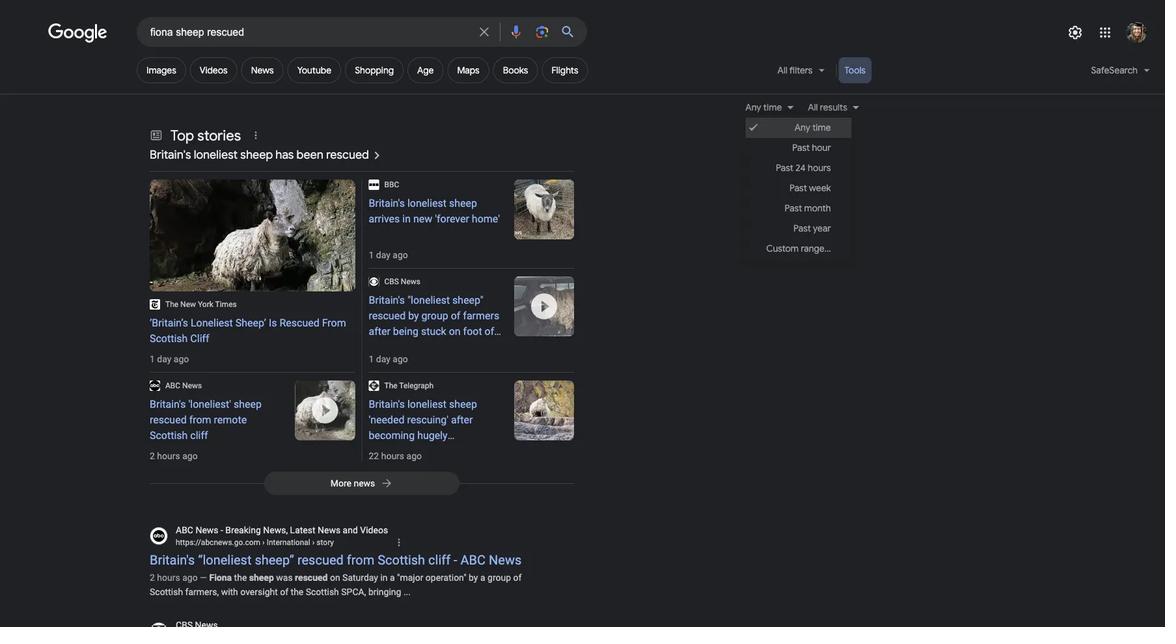 Task type: vqa. For each thing, say whether or not it's contained in the screenshot.
week
yes



Task type: describe. For each thing, give the bounding box(es) containing it.
safesearch button
[[1084, 57, 1158, 89]]

with
[[221, 587, 238, 598]]

becoming
[[369, 429, 415, 442]]

britain's 'loneliest' sheep rescued from remote scottish cliff heading
[[150, 396, 282, 443]]

britain's 'loneliest' sheep rescued from remote scottish cliff
[[150, 398, 262, 442]]

cliff inside britain's 'loneliest' sheep rescued from remote scottish cliff
[[190, 429, 208, 442]]

rescued
[[280, 317, 320, 329]]

rescued for britain's "loneliest sheep" rescued by group of farmers after being stuck  on foot of cliff for at least 2 years 1 day ago
[[369, 310, 406, 322]]

abc news - breaking news, latest news and videos https://abcnews.go.com › international › story
[[176, 525, 388, 548]]

search by image image
[[535, 24, 550, 40]]

week
[[809, 183, 831, 194]]

any inside radio item
[[795, 122, 811, 134]]

on inside 'britain's "loneliest sheep" rescued by group of farmers after being stuck  on foot of cliff for at least 2 years 1 day ago'
[[449, 325, 461, 338]]

"loneliest
[[408, 294, 450, 306]]

top stories
[[171, 126, 241, 145]]

the inside on saturday in a "major operation" by a group of scottish farmers, with oversight of the scottish spca, bringing ...
[[291, 587, 304, 598]]

shopping link
[[345, 57, 404, 83]]

farmers,
[[185, 587, 219, 598]]

cliff
[[190, 332, 209, 345]]

new
[[180, 300, 196, 309]]

hours for 2 hours ago
[[157, 451, 180, 462]]

past month link
[[746, 199, 852, 219]]

from for remote
[[189, 414, 211, 426]]

britain's "loneliest sheep" rescued from scottish cliff - abc news
[[150, 553, 522, 568]]

saturday
[[343, 573, 378, 584]]

sheep"
[[255, 553, 294, 568]]

sheep"
[[453, 294, 484, 306]]

arrives
[[369, 213, 400, 225]]

group inside on saturday in a "major operation" by a group of scottish farmers, with oversight of the scottish spca, bringing ...
[[488, 573, 511, 584]]

past for past hour
[[793, 142, 810, 154]]

fiona
[[209, 573, 232, 584]]

2 for 2 hours ago —
[[150, 573, 155, 584]]

by inside 'britain's "loneliest sheep" rescued by group of farmers after being stuck  on foot of cliff for at least 2 years 1 day ago'
[[408, 310, 419, 322]]

loneliest
[[191, 317, 233, 329]]

1 for britain's loneliest sheep arrives in new 'forever home'
[[369, 250, 374, 260]]

spca,
[[341, 587, 366, 598]]

abc for abc news
[[165, 381, 180, 391]]

news link
[[241, 57, 284, 83]]

flights
[[552, 64, 579, 76]]

any time radio item
[[746, 118, 852, 138]]

ago for britain's 'loneliest' sheep rescued from remote scottish cliff
[[182, 451, 198, 462]]

york
[[198, 300, 213, 309]]

the for 'britain's
[[165, 300, 178, 309]]

is
[[269, 317, 277, 329]]

hours for 22 hours ago
[[381, 451, 404, 462]]

shopping
[[355, 64, 394, 76]]

by inside on saturday in a "major operation" by a group of scottish farmers, with oversight of the scottish spca, bringing ...
[[469, 573, 478, 584]]

britain's for britain's loneliest sheep has been rescued
[[150, 147, 191, 162]]

day for britain's loneliest sheep arrives in new 'forever home'
[[376, 250, 391, 260]]

tools
[[845, 64, 866, 76]]

custom range... menu item
[[767, 243, 831, 255]]

from for scottish
[[347, 553, 375, 568]]

rescued for britain's 'loneliest' sheep rescued from remote scottish cliff
[[150, 414, 187, 426]]

the new york times
[[165, 300, 237, 309]]

range...
[[801, 243, 831, 255]]

22
[[369, 451, 379, 462]]

bringing ...
[[368, 587, 411, 598]]

filters
[[790, 64, 813, 76]]

1 for 'britain's loneliest sheep' is rescued from scottish cliff
[[150, 354, 155, 365]]

scottish left spca,
[[306, 587, 339, 598]]

age
[[417, 64, 434, 76]]

years
[[450, 341, 475, 353]]

any time inside popup button
[[746, 102, 782, 113]]

flights link
[[542, 57, 588, 83]]

past year link
[[746, 219, 852, 239]]

on saturday in a "major operation" by a group of scottish farmers, with oversight of the scottish spca, bringing ...
[[150, 573, 522, 598]]

loneliest for arrives
[[408, 197, 447, 209]]

hour
[[812, 142, 831, 154]]

bbc
[[384, 180, 399, 189]]

rescued for britain's "loneliest sheep" rescued from scottish cliff - abc news
[[298, 553, 344, 568]]

1 horizontal spatial -
[[454, 553, 457, 568]]

2 a from the left
[[480, 573, 485, 584]]

news,
[[263, 525, 288, 536]]

farmer
[[369, 461, 400, 473]]

'britain's loneliest sheep' is rescued from scottish cliff
[[150, 317, 346, 345]]

2 hours ago
[[150, 451, 198, 462]]

telegraph
[[399, 381, 434, 391]]

add images element
[[146, 64, 176, 76]]

and
[[343, 525, 358, 536]]

being
[[393, 325, 419, 338]]

says
[[424, 445, 446, 457]]

any inside popup button
[[746, 102, 761, 113]]

custom range...
[[767, 243, 831, 255]]

youtube
[[297, 64, 332, 76]]

all for all filters
[[778, 64, 788, 76]]

24
[[796, 162, 806, 174]]

latest
[[290, 525, 315, 536]]

britain's for britain's loneliest sheep arrives in new 'forever home'
[[369, 197, 405, 209]]

more news
[[331, 478, 375, 489]]

maps
[[457, 64, 480, 76]]

2 › from the left
[[312, 538, 315, 548]]

past for past week
[[790, 183, 807, 194]]

22 hours ago
[[369, 451, 422, 462]]

dumfries
[[448, 445, 490, 457]]

videos link
[[190, 57, 237, 83]]

ago for britain's loneliest sheep arrives in new 'forever home'
[[393, 250, 408, 260]]

› International › story text field
[[261, 538, 334, 548]]

hugely
[[417, 429, 448, 442]]

story
[[317, 538, 334, 548]]

images
[[146, 64, 176, 76]]

britain's loneliest sheep has been rescued
[[150, 147, 369, 162]]

sheep for rescued
[[240, 147, 273, 162]]

in inside britain's loneliest sheep arrives in new 'forever home'
[[403, 213, 411, 225]]

scottish inside britain's 'loneliest' sheep rescued from remote scottish cliff
[[150, 429, 188, 442]]

all results button
[[800, 100, 866, 115]]

at
[[405, 341, 414, 353]]

none text field containing https://abcnews.go.com
[[176, 537, 334, 549]]

scottish down 2 hours ago — in the bottom of the page
[[150, 587, 183, 598]]

1 inside 'britain's "loneliest sheep" rescued by group of farmers after being stuck  on foot of cliff for at least 2 years 1 day ago'
[[369, 354, 374, 365]]

britain's "loneliest sheep" rescued by group of farmers after being stuck  on foot of cliff for at least 2 years heading
[[369, 292, 501, 353]]

loneliest for 'needed
[[408, 398, 447, 410]]

overweight,
[[369, 445, 422, 457]]

'britain's loneliest sheep' is rescued from scottish cliff heading
[[150, 315, 355, 346]]

0 vertical spatial videos
[[200, 64, 228, 76]]

sheep for new
[[449, 197, 477, 209]]

international
[[267, 538, 310, 548]]

month
[[804, 203, 831, 215]]

day for 'britain's loneliest sheep' is rescued from scottish cliff
[[157, 354, 171, 365]]

new
[[413, 213, 432, 225]]

britain's for britain's "loneliest sheep" rescued by group of farmers after being stuck  on foot of cliff for at least 2 years 1 day ago
[[369, 294, 405, 306]]

britain's for britain's 'loneliest' sheep rescued from remote scottish cliff
[[150, 398, 186, 410]]

operation"
[[426, 573, 467, 584]]

past for past 24 hours
[[776, 162, 794, 174]]

after inside 'britain's "loneliest sheep" rescued by group of farmers after being stuck  on foot of cliff for at least 2 years 1 day ago'
[[369, 325, 391, 338]]

in inside on saturday in a "major operation" by a group of scottish farmers, with oversight of the scottish spca, bringing ...
[[380, 573, 388, 584]]



Task type: locate. For each thing, give the bounding box(es) containing it.
1 horizontal spatial cliff
[[369, 341, 387, 353]]

past for past month
[[785, 203, 802, 215]]

by
[[408, 310, 419, 322], [469, 573, 478, 584]]

cliff up operation" on the left bottom of page
[[428, 553, 451, 568]]

britain's loneliest sheep 'needed rescuing' after becoming hugely overweight, says dumfries farmer
[[369, 398, 490, 473]]

sheep up dumfries
[[449, 398, 477, 410]]

the left new
[[165, 300, 178, 309]]

1 vertical spatial loneliest
[[408, 197, 447, 209]]

1 › from the left
[[262, 538, 265, 548]]

1 vertical spatial 1 day ago
[[150, 354, 189, 365]]

1 horizontal spatial after
[[451, 414, 473, 426]]

age link
[[408, 57, 444, 83]]

on
[[449, 325, 461, 338], [330, 573, 340, 584]]

was
[[276, 573, 293, 584]]

0 vertical spatial from
[[189, 414, 211, 426]]

a
[[390, 573, 395, 584], [480, 573, 485, 584]]

safesearch
[[1092, 64, 1138, 76]]

0 vertical spatial any
[[746, 102, 761, 113]]

abc for abc news - breaking news, latest news and videos https://abcnews.go.com › international › story
[[176, 525, 193, 536]]

loneliest up rescuing'
[[408, 398, 447, 410]]

rescued inside 'britain's "loneliest sheep" rescued by group of farmers after being stuck  on foot of cliff for at least 2 years 1 day ago'
[[369, 310, 406, 322]]

1 vertical spatial time
[[813, 122, 831, 134]]

hours left —
[[157, 573, 180, 584]]

all left results
[[808, 102, 818, 113]]

any up past hour link
[[795, 122, 811, 134]]

1 day ago for 'britain's loneliest sheep' is rescued from scottish cliff
[[150, 354, 189, 365]]

any time up any time radio item
[[746, 102, 782, 113]]

0 horizontal spatial from
[[189, 414, 211, 426]]

foot
[[463, 325, 482, 338]]

sheep inside britain's loneliest sheep arrives in new 'forever home'
[[449, 197, 477, 209]]

britain's loneliest sheep arrives in new 'forever home'
[[369, 197, 500, 225]]

for
[[389, 341, 402, 353]]

ago for 'britain's loneliest sheep' is rescued from scottish cliff
[[174, 354, 189, 365]]

year
[[813, 223, 831, 235]]

hours right 24
[[808, 162, 831, 174]]

britain's down cbs
[[369, 294, 405, 306]]

in up bringing ...
[[380, 573, 388, 584]]

2 down britain's 'loneliest' sheep rescued from remote scottish cliff
[[150, 451, 155, 462]]

1 vertical spatial after
[[451, 414, 473, 426]]

least
[[416, 341, 439, 353]]

britain's up the 'needed
[[369, 398, 405, 410]]

videos inside abc news - breaking news, latest news and videos https://abcnews.go.com › international › story
[[360, 525, 388, 536]]

1 vertical spatial abc
[[176, 525, 193, 536]]

rescued inside britain's 'loneliest' sheep rescued from remote scottish cliff
[[150, 414, 187, 426]]

a right operation" on the left bottom of page
[[480, 573, 485, 584]]

books link
[[493, 57, 538, 83]]

0 horizontal spatial group
[[422, 310, 448, 322]]

2 vertical spatial 2
[[150, 573, 155, 584]]

sheep inside britain's loneliest sheep 'needed rescuing' after becoming hugely overweight, says dumfries farmer
[[449, 398, 477, 410]]

ago left says on the left of the page
[[407, 451, 422, 462]]

› down news,
[[262, 538, 265, 548]]

1 day ago up the abc news
[[150, 354, 189, 365]]

1 horizontal spatial videos
[[360, 525, 388, 536]]

2 for 2 hours ago
[[150, 451, 155, 462]]

past left 24
[[776, 162, 794, 174]]

the telegraph
[[384, 381, 434, 391]]

loneliest
[[194, 147, 238, 162], [408, 197, 447, 209], [408, 398, 447, 410]]

0 vertical spatial on
[[449, 325, 461, 338]]

time inside popup button
[[764, 102, 782, 113]]

tools button
[[839, 57, 872, 83]]

more news link
[[160, 472, 564, 495]]

rescued up being
[[369, 310, 406, 322]]

0 horizontal spatial a
[[390, 573, 395, 584]]

abc up britain's 'loneliest' sheep rescued from remote scottish cliff
[[165, 381, 180, 391]]

past inside past week link
[[790, 183, 807, 194]]

the up with
[[234, 573, 247, 584]]

after up dumfries
[[451, 414, 473, 426]]

ago
[[393, 250, 408, 260], [174, 354, 189, 365], [393, 354, 408, 365], [182, 451, 198, 462], [407, 451, 422, 462], [182, 573, 198, 584]]

the down the was
[[291, 587, 304, 598]]

britain's inside britain's loneliest sheep arrives in new 'forever home'
[[369, 197, 405, 209]]

all
[[778, 64, 788, 76], [808, 102, 818, 113]]

past inside past year link
[[794, 223, 811, 235]]

sheep'
[[236, 317, 266, 329]]

1 vertical spatial videos
[[360, 525, 388, 536]]

group right operation" on the left bottom of page
[[488, 573, 511, 584]]

'britain's
[[150, 317, 188, 329]]

britain's loneliest sheep arrives in new 'forever home' heading
[[369, 195, 501, 227]]

0 horizontal spatial ›
[[262, 538, 265, 548]]

the
[[165, 300, 178, 309], [384, 381, 398, 391]]

1 vertical spatial any
[[795, 122, 811, 134]]

0 vertical spatial any time
[[746, 102, 782, 113]]

abc up https://abcnews.go.com
[[176, 525, 193, 536]]

1 horizontal spatial in
[[403, 213, 411, 225]]

any time
[[746, 102, 782, 113], [795, 122, 831, 134]]

hours down britain's 'loneliest' sheep rescued from remote scottish cliff
[[157, 451, 180, 462]]

0 horizontal spatial by
[[408, 310, 419, 322]]

past inside the past month link
[[785, 203, 802, 215]]

on inside on saturday in a "major operation" by a group of scottish farmers, with oversight of the scottish spca, bringing ...
[[330, 573, 340, 584]]

any time button
[[746, 100, 800, 115]]

menu containing any time
[[746, 115, 852, 262]]

britain's up 2 hours ago — in the bottom of the page
[[150, 553, 195, 568]]

in
[[403, 213, 411, 225], [380, 573, 388, 584]]

0 vertical spatial after
[[369, 325, 391, 338]]

hours inside menu
[[808, 162, 831, 174]]

news
[[354, 478, 375, 489]]

1 day ago up cbs
[[369, 250, 408, 260]]

a up bringing ...
[[390, 573, 395, 584]]

1 horizontal spatial group
[[488, 573, 511, 584]]

0 vertical spatial by
[[408, 310, 419, 322]]

'needed
[[369, 414, 405, 426]]

hours for 2 hours ago —
[[157, 573, 180, 584]]

scottish up 2 hours ago
[[150, 429, 188, 442]]

ago for britain's loneliest sheep 'needed rescuing' after becoming hugely overweight, says dumfries farmer
[[407, 451, 422, 462]]

0 vertical spatial the
[[234, 573, 247, 584]]

0 horizontal spatial the
[[165, 300, 178, 309]]

britain's loneliest sheep 'needed rescuing' after becoming hugely overweight, says dumfries farmer heading
[[369, 396, 501, 473]]

0 horizontal spatial on
[[330, 573, 340, 584]]

0 vertical spatial abc
[[165, 381, 180, 391]]

"loneliest
[[198, 553, 252, 568]]

past year
[[794, 223, 831, 235]]

ago up cbs news
[[393, 250, 408, 260]]

1 vertical spatial -
[[454, 553, 457, 568]]

1 vertical spatial on
[[330, 573, 340, 584]]

all for all results
[[808, 102, 818, 113]]

remote
[[214, 414, 247, 426]]

books
[[503, 64, 528, 76]]

videos left news link at the top
[[200, 64, 228, 76]]

the left telegraph
[[384, 381, 398, 391]]

youtube link
[[288, 57, 341, 83]]

past hour
[[793, 142, 831, 154]]

0 horizontal spatial any time
[[746, 102, 782, 113]]

times
[[215, 300, 237, 309]]

loneliest inside britain's loneliest sheep arrives in new 'forever home'
[[408, 197, 447, 209]]

0 horizontal spatial -
[[221, 525, 223, 536]]

sheep inside britain's 'loneliest' sheep rescued from remote scottish cliff
[[234, 398, 262, 410]]

videos right and
[[360, 525, 388, 536]]

rescued
[[326, 147, 369, 162], [369, 310, 406, 322], [150, 414, 187, 426], [298, 553, 344, 568], [295, 573, 328, 584]]

google image
[[48, 23, 108, 43]]

home'
[[472, 213, 500, 225]]

any time inside radio item
[[795, 122, 831, 134]]

0 vertical spatial 1 day ago
[[369, 250, 408, 260]]

britain's inside britain's loneliest sheep 'needed rescuing' after becoming hugely overweight, says dumfries farmer
[[369, 398, 405, 410]]

britain's down the abc news
[[150, 398, 186, 410]]

past hour link
[[746, 138, 852, 158]]

oversight
[[240, 587, 278, 598]]

time up hour
[[813, 122, 831, 134]]

all left filters
[[778, 64, 788, 76]]

0 horizontal spatial time
[[764, 102, 782, 113]]

has
[[276, 147, 294, 162]]

0 vertical spatial cliff
[[369, 341, 387, 353]]

britain's inside britain's 'loneliest' sheep rescued from remote scottish cliff
[[150, 398, 186, 410]]

from
[[189, 414, 211, 426], [347, 553, 375, 568]]

past for past year
[[794, 223, 811, 235]]

rescued down story
[[298, 553, 344, 568]]

0 horizontal spatial all
[[778, 64, 788, 76]]

scottish
[[150, 332, 188, 345], [150, 429, 188, 442], [378, 553, 425, 568], [150, 587, 183, 598], [306, 587, 339, 598]]

past 24 hours
[[776, 162, 831, 174]]

1 a from the left
[[390, 573, 395, 584]]

sheep left has
[[240, 147, 273, 162]]

past week link
[[746, 178, 852, 199]]

from down 'loneliest'
[[189, 414, 211, 426]]

sheep for after
[[449, 398, 477, 410]]

1 horizontal spatial ›
[[312, 538, 315, 548]]

1
[[369, 250, 374, 260], [150, 354, 155, 365], [369, 354, 374, 365]]

loneliest for has
[[194, 147, 238, 162]]

2 left —
[[150, 573, 155, 584]]

ago down for
[[393, 354, 408, 365]]

past month
[[785, 203, 831, 215]]

abc inside abc news - breaking news, latest news and videos https://abcnews.go.com › international › story
[[176, 525, 193, 536]]

cliff
[[369, 341, 387, 353], [190, 429, 208, 442], [428, 553, 451, 568]]

1 vertical spatial any time
[[795, 122, 831, 134]]

None search field
[[0, 16, 587, 47]]

2 hours ago —
[[150, 573, 209, 584]]

of
[[451, 310, 461, 322], [485, 325, 494, 338], [513, 573, 522, 584], [280, 587, 288, 598]]

sheep for remote
[[234, 398, 262, 410]]

2 right least
[[442, 341, 447, 353]]

day down for
[[376, 354, 391, 365]]

abc up operation" on the left bottom of page
[[461, 553, 486, 568]]

day up cbs
[[376, 250, 391, 260]]

all filters button
[[770, 57, 834, 89]]

0 vertical spatial all
[[778, 64, 788, 76]]

day up the abc news
[[157, 354, 171, 365]]

britain's up arrives
[[369, 197, 405, 209]]

1 vertical spatial by
[[469, 573, 478, 584]]

1 horizontal spatial 1 day ago
[[369, 250, 408, 260]]

britain's "loneliest sheep" rescued by group of farmers after being stuck  on foot of cliff for at least 2 years 1 day ago
[[369, 294, 499, 365]]

past left year
[[794, 223, 811, 235]]

0 vertical spatial in
[[403, 213, 411, 225]]

past inside past 24 hours link
[[776, 162, 794, 174]]

cliff left for
[[369, 341, 387, 353]]

rescued right "been"
[[326, 147, 369, 162]]

- up https://abcnews.go.com
[[221, 525, 223, 536]]

1 horizontal spatial all
[[808, 102, 818, 113]]

1 vertical spatial cliff
[[190, 429, 208, 442]]

from inside britain's 'loneliest' sheep rescued from remote scottish cliff
[[189, 414, 211, 426]]

abc
[[165, 381, 180, 391], [176, 525, 193, 536], [461, 553, 486, 568]]

past week
[[790, 183, 831, 194]]

by up being
[[408, 310, 419, 322]]

past up 24
[[793, 142, 810, 154]]

sheep up oversight
[[249, 573, 274, 584]]

scottish inside 'britain's loneliest sheep' is rescued from scottish cliff
[[150, 332, 188, 345]]

add age element
[[417, 64, 434, 76]]

hours
[[808, 162, 831, 174], [157, 451, 180, 462], [381, 451, 404, 462], [157, 573, 180, 584]]

2 inside 'britain's "loneliest sheep" rescued by group of farmers after being stuck  on foot of cliff for at least 2 years 1 day ago'
[[442, 341, 447, 353]]

add youtube element
[[297, 64, 332, 76]]

rescued up 2 hours ago
[[150, 414, 187, 426]]

0 horizontal spatial cliff
[[190, 429, 208, 442]]

0 horizontal spatial after
[[369, 325, 391, 338]]

in left new
[[403, 213, 411, 225]]

farmers
[[463, 310, 499, 322]]

on down britain's "loneliest sheep" rescued from scottish cliff - abc news
[[330, 573, 340, 584]]

1 day ago for britain's loneliest sheep arrives in new 'forever home'
[[369, 250, 408, 260]]

scottish up "major
[[378, 553, 425, 568]]

1 vertical spatial 2
[[150, 451, 155, 462]]

rescuing'
[[407, 414, 449, 426]]

scottish down 'britain's
[[150, 332, 188, 345]]

cliff up 2 hours ago
[[190, 429, 208, 442]]

1 horizontal spatial by
[[469, 573, 478, 584]]

the for britain's
[[384, 381, 398, 391]]

past inside past hour link
[[793, 142, 810, 154]]

group inside 'britain's "loneliest sheep" rescued by group of farmers after being stuck  on foot of cliff for at least 2 years 1 day ago'
[[422, 310, 448, 322]]

time up any time radio item
[[764, 102, 782, 113]]

britain's down top
[[150, 147, 191, 162]]

1 horizontal spatial any
[[795, 122, 811, 134]]

1 vertical spatial the
[[291, 587, 304, 598]]

from up saturday
[[347, 553, 375, 568]]

cbs
[[384, 277, 399, 286]]

2 vertical spatial cliff
[[428, 553, 451, 568]]

rescued right the was
[[295, 573, 328, 584]]

after
[[369, 325, 391, 338], [451, 414, 473, 426]]

0 vertical spatial -
[[221, 525, 223, 536]]

0 vertical spatial time
[[764, 102, 782, 113]]

ago inside 'britain's "loneliest sheep" rescued by group of farmers after being stuck  on foot of cliff for at least 2 years 1 day ago'
[[393, 354, 408, 365]]

stuck
[[421, 325, 446, 338]]

1 day ago
[[369, 250, 408, 260], [150, 354, 189, 365]]

group
[[422, 310, 448, 322], [488, 573, 511, 584]]

britain's inside 'britain's "loneliest sheep" rescued by group of farmers after being stuck  on foot of cliff for at least 2 years 1 day ago'
[[369, 294, 405, 306]]

sheep up remote on the left bottom of the page
[[234, 398, 262, 410]]

1 vertical spatial in
[[380, 573, 388, 584]]

1 horizontal spatial any time
[[795, 122, 831, 134]]

from
[[322, 317, 346, 329]]

2 vertical spatial abc
[[461, 553, 486, 568]]

0 horizontal spatial in
[[380, 573, 388, 584]]

https://abcnews.go.com
[[176, 538, 261, 548]]

any up any time radio item
[[746, 102, 761, 113]]

0 vertical spatial 2
[[442, 341, 447, 353]]

videos
[[200, 64, 228, 76], [360, 525, 388, 536]]

been
[[297, 147, 323, 162]]

sheep up 'forever
[[449, 197, 477, 209]]

cliff inside 'britain's "loneliest sheep" rescued by group of farmers after being stuck  on foot of cliff for at least 2 years 1 day ago'
[[369, 341, 387, 353]]

- up operation" on the left bottom of page
[[454, 553, 457, 568]]

all results
[[808, 102, 848, 113]]

'forever
[[435, 213, 469, 225]]

on up years
[[449, 325, 461, 338]]

1 horizontal spatial time
[[813, 122, 831, 134]]

1 horizontal spatial the
[[291, 587, 304, 598]]

after inside britain's loneliest sheep 'needed rescuing' after becoming hugely overweight, says dumfries farmer
[[451, 414, 473, 426]]

by right operation" on the left bottom of page
[[469, 573, 478, 584]]

cbs news
[[384, 277, 421, 286]]

loneliest inside britain's loneliest sheep 'needed rescuing' after becoming hugely overweight, says dumfries farmer
[[408, 398, 447, 410]]

—
[[200, 573, 207, 584]]

0 vertical spatial the
[[165, 300, 178, 309]]

1 vertical spatial from
[[347, 553, 375, 568]]

- inside abc news - breaking news, latest news and videos https://abcnews.go.com › international › story
[[221, 525, 223, 536]]

None text field
[[176, 537, 334, 549]]

after up for
[[369, 325, 391, 338]]

0 vertical spatial group
[[422, 310, 448, 322]]

0 horizontal spatial any
[[746, 102, 761, 113]]

any time up past hour
[[795, 122, 831, 134]]

2 horizontal spatial cliff
[[428, 553, 451, 568]]

ago up the abc news
[[174, 354, 189, 365]]

0 vertical spatial loneliest
[[194, 147, 238, 162]]

news
[[251, 64, 274, 76], [401, 277, 421, 286], [182, 381, 202, 391], [196, 525, 218, 536], [318, 525, 341, 536], [489, 553, 522, 568]]

1 horizontal spatial on
[[449, 325, 461, 338]]

past up past year link in the right of the page
[[785, 203, 802, 215]]

1 vertical spatial group
[[488, 573, 511, 584]]

britain's inside britain's loneliest sheep has been rescued link
[[150, 147, 191, 162]]

0 horizontal spatial videos
[[200, 64, 228, 76]]

past down past 24 hours link
[[790, 183, 807, 194]]

britain's for britain's "loneliest sheep" rescued from scottish cliff - abc news
[[150, 553, 195, 568]]

0 horizontal spatial the
[[234, 573, 247, 584]]

ago down britain's 'loneliest' sheep rescued from remote scottish cliff
[[182, 451, 198, 462]]

0 horizontal spatial 1 day ago
[[150, 354, 189, 365]]

hours right "22"
[[381, 451, 404, 462]]

1 horizontal spatial from
[[347, 553, 375, 568]]

› left story
[[312, 538, 315, 548]]

Search search field
[[150, 25, 469, 41]]

britain's for britain's loneliest sheep 'needed rescuing' after becoming hugely overweight, says dumfries farmer
[[369, 398, 405, 410]]

past
[[793, 142, 810, 154], [776, 162, 794, 174], [790, 183, 807, 194], [785, 203, 802, 215], [794, 223, 811, 235]]

2 vertical spatial loneliest
[[408, 398, 447, 410]]

menu
[[746, 115, 852, 262]]

top
[[171, 126, 194, 145]]

time inside radio item
[[813, 122, 831, 134]]

day inside 'britain's "loneliest sheep" rescued by group of farmers after being stuck  on foot of cliff for at least 2 years 1 day ago'
[[376, 354, 391, 365]]

loneliest down stories at the top left of the page
[[194, 147, 238, 162]]

maps link
[[448, 57, 489, 83]]

loneliest up new
[[408, 197, 447, 209]]

1 vertical spatial the
[[384, 381, 398, 391]]

group up 'stuck'
[[422, 310, 448, 322]]

1 vertical spatial all
[[808, 102, 818, 113]]

1 horizontal spatial a
[[480, 573, 485, 584]]

search by voice image
[[509, 24, 524, 40]]

1 horizontal spatial the
[[384, 381, 398, 391]]

ago left —
[[182, 573, 198, 584]]



